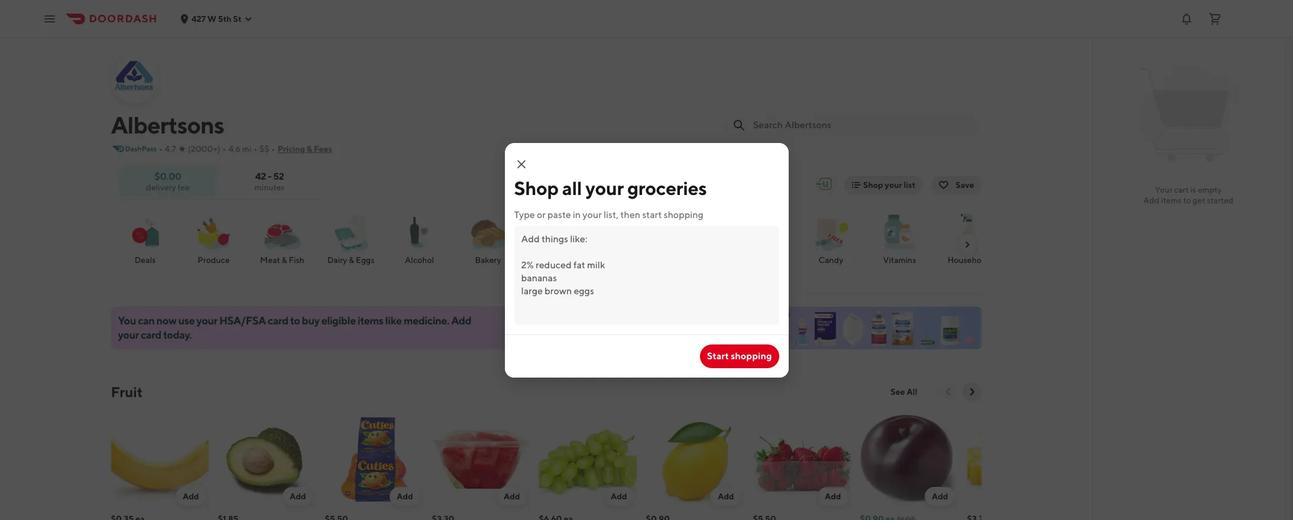 Task type: vqa. For each thing, say whether or not it's contained in the screenshot.
more
no



Task type: describe. For each thing, give the bounding box(es) containing it.
empty
[[1198, 185, 1222, 195]]

is
[[1191, 185, 1196, 195]]

vitamins image
[[878, 212, 921, 254]]

candy link
[[802, 212, 861, 266]]

bakery
[[475, 255, 501, 265]]

household link
[[939, 212, 998, 266]]

to inside "you can now use your hsa/fsa card to buy eligible items like medicine. add your card today."
[[290, 315, 300, 327]]

list
[[904, 180, 916, 190]]

strawberries (pack) image
[[753, 411, 851, 509]]

(2000+)
[[188, 144, 220, 154]]

vitamins
[[883, 255, 916, 265]]

see
[[891, 387, 905, 397]]

items inside your cart is empty add items to get started
[[1161, 196, 1182, 205]]

dairy & eggs image
[[330, 212, 372, 254]]

427 w 5th st button
[[180, 14, 253, 23]]

52
[[273, 171, 284, 182]]

& for meat & fish
[[282, 255, 287, 265]]

bakery image
[[467, 212, 509, 254]]

add for cotton candy grapes (bunch) image
[[611, 492, 627, 501]]

mi
[[242, 144, 251, 154]]

list,
[[604, 209, 619, 220]]

cart
[[1174, 185, 1189, 195]]

delivery
[[146, 182, 176, 192]]

fee
[[178, 182, 190, 192]]

your up type or paste in your list, then start shopping
[[586, 177, 624, 199]]

add for strawberries (pack) image
[[825, 492, 841, 501]]

add inside your cart is empty add items to get started
[[1143, 196, 1160, 205]]

type
[[514, 209, 535, 220]]

candy image
[[810, 212, 852, 254]]

next button of carousel image
[[966, 386, 978, 398]]

vitamins link
[[870, 212, 929, 266]]

$0.00 delivery fee
[[146, 171, 190, 192]]

cotton candy grapes (bunch) image
[[539, 411, 637, 509]]

notification bell image
[[1180, 12, 1194, 26]]

in
[[573, 209, 581, 220]]

pantry link
[[527, 212, 586, 266]]

today.
[[163, 329, 192, 341]]

fruit link
[[111, 383, 143, 402]]

meat & fish image
[[261, 212, 304, 254]]

3 • from the left
[[254, 144, 257, 154]]

deals image
[[124, 212, 166, 254]]

save
[[956, 180, 974, 190]]

started
[[1207, 196, 1234, 205]]

paste
[[548, 209, 571, 220]]

can
[[138, 315, 155, 327]]

get
[[1193, 196, 1205, 205]]

buy
[[302, 315, 319, 327]]

shop all your groceries
[[514, 177, 707, 199]]

0 horizontal spatial shopping
[[664, 209, 704, 220]]

your inside shop your list button
[[885, 180, 902, 190]]

household image
[[947, 212, 990, 254]]

1 • from the left
[[159, 144, 163, 154]]

your right use
[[197, 315, 217, 327]]

fruit
[[111, 384, 143, 400]]

add for hass avocado image
[[290, 492, 306, 501]]

0 items, open order cart image
[[1208, 12, 1222, 26]]

use
[[178, 315, 195, 327]]

shopping inside button
[[731, 350, 772, 362]]

dairy & eggs
[[327, 255, 374, 265]]

shop your list
[[863, 180, 916, 190]]

deals
[[135, 255, 156, 265]]

close shop all your groceries image
[[514, 157, 528, 171]]

5th
[[218, 14, 231, 23]]

then
[[620, 209, 640, 220]]

produce link
[[184, 212, 243, 266]]

deals link
[[116, 212, 175, 266]]

start
[[707, 350, 729, 362]]

watermelon cup (12 oz) image
[[432, 411, 530, 509]]

your right in
[[583, 209, 602, 220]]

open menu image
[[43, 12, 57, 26]]

your cart is empty add items to get started
[[1143, 185, 1234, 205]]

meat & fish link
[[253, 212, 312, 266]]

banana (each) image
[[111, 411, 208, 509]]

bakery link
[[459, 212, 518, 266]]

your
[[1155, 185, 1173, 195]]

black plum (each) image
[[860, 411, 958, 509]]

427
[[192, 14, 206, 23]]



Task type: locate. For each thing, give the bounding box(es) containing it.
add
[[1143, 196, 1160, 205], [451, 315, 471, 327], [183, 492, 199, 501], [290, 492, 306, 501], [397, 492, 413, 501], [504, 492, 520, 501], [611, 492, 627, 501], [718, 492, 734, 501], [825, 492, 841, 501], [932, 492, 948, 501]]

& left fees
[[307, 144, 312, 154]]

see all link
[[884, 383, 925, 402]]

items down your
[[1161, 196, 1182, 205]]

0 vertical spatial items
[[1161, 196, 1182, 205]]

all
[[907, 387, 917, 397]]

shop for shop your list
[[863, 180, 883, 190]]

42
[[255, 171, 266, 182]]

• 4.6 mi • $$ • pricing & fees
[[223, 144, 332, 154]]

you can now use your hsa/fsa card to buy eligible items like medicine. add your card today.
[[118, 315, 471, 341]]

dairy
[[327, 255, 347, 265]]

• right $$
[[272, 144, 275, 154]]

0 horizontal spatial items
[[358, 315, 383, 327]]

you
[[118, 315, 136, 327]]

1 horizontal spatial items
[[1161, 196, 1182, 205]]

drinks image
[[673, 212, 715, 254]]

0 horizontal spatial shop
[[514, 177, 559, 199]]

alcohol
[[405, 255, 434, 265]]

4 • from the left
[[272, 144, 275, 154]]

your left list
[[885, 180, 902, 190]]

meat
[[260, 255, 280, 265]]

to inside your cart is empty add items to get started
[[1183, 196, 1191, 205]]

add inside "you can now use your hsa/fsa card to buy eligible items like medicine. add your card today."
[[451, 315, 471, 327]]

& left eggs at the left
[[349, 255, 354, 265]]

•
[[159, 144, 163, 154], [223, 144, 226, 154], [254, 144, 257, 154], [272, 144, 275, 154]]

add for cuties seedless california mandarins (2 lb) image
[[397, 492, 413, 501]]

1 vertical spatial card
[[141, 329, 161, 341]]

medicine.
[[404, 315, 449, 327]]

&
[[307, 144, 312, 154], [282, 255, 287, 265], [349, 255, 354, 265]]

items left 'like'
[[358, 315, 383, 327]]

items inside "you can now use your hsa/fsa card to buy eligible items like medicine. add your card today."
[[358, 315, 383, 327]]

shop up or
[[514, 177, 559, 199]]

add button
[[176, 487, 206, 506], [176, 487, 206, 506], [283, 487, 313, 506], [283, 487, 313, 506], [390, 487, 420, 506], [390, 487, 420, 506], [497, 487, 527, 506], [497, 487, 527, 506], [604, 487, 634, 506], [604, 487, 634, 506], [711, 487, 741, 506], [711, 487, 741, 506], [818, 487, 848, 506], [818, 487, 848, 506], [925, 487, 955, 506], [925, 487, 955, 506]]

eligible
[[321, 315, 356, 327]]

eggs
[[356, 255, 374, 265]]

card left buy
[[268, 315, 288, 327]]

snacks image
[[741, 212, 784, 254]]

shopping
[[664, 209, 704, 220], [731, 350, 772, 362]]

dairy & eggs link
[[321, 212, 381, 266]]

1 vertical spatial shopping
[[731, 350, 772, 362]]

0 vertical spatial shopping
[[664, 209, 704, 220]]

2 • from the left
[[223, 144, 226, 154]]

4.7
[[165, 144, 176, 154]]

Add your items text field
[[521, 233, 772, 318]]

see all
[[891, 387, 917, 397]]

next image
[[962, 240, 972, 250]]

or
[[537, 209, 546, 220]]

42 - 52 minutes
[[255, 171, 285, 192]]

add for the large lemon image
[[718, 492, 734, 501]]

household
[[948, 255, 989, 265]]

shopping down 'groceries'
[[664, 209, 704, 220]]

add for watermelon cup (12 oz) image at the left bottom of page
[[504, 492, 520, 501]]

-
[[268, 171, 272, 182]]

shop inside dialog
[[514, 177, 559, 199]]

hass avocado image
[[218, 411, 315, 509]]

like
[[385, 315, 402, 327]]

minutes
[[255, 182, 285, 192]]

pricing
[[278, 144, 305, 154]]

& for dairy & eggs
[[349, 255, 354, 265]]

all
[[562, 177, 582, 199]]

start
[[642, 209, 662, 220]]

start shopping button
[[700, 344, 779, 368]]

0 vertical spatial card
[[268, 315, 288, 327]]

fish
[[289, 255, 304, 265]]

shop your list button
[[844, 176, 923, 195]]

hsa/fsa
[[219, 315, 266, 327]]

Search Albertsons search field
[[753, 119, 969, 132]]

1 vertical spatial items
[[358, 315, 383, 327]]

& inside 'link'
[[349, 255, 354, 265]]

groceries
[[627, 177, 707, 199]]

save button
[[932, 176, 981, 195]]

pantry image
[[535, 212, 578, 254]]

• right mi
[[254, 144, 257, 154]]

w
[[207, 14, 216, 23]]

albertsons image
[[112, 58, 157, 103]]

your
[[586, 177, 624, 199], [885, 180, 902, 190], [583, 209, 602, 220], [197, 315, 217, 327], [118, 329, 139, 341]]

1 horizontal spatial to
[[1183, 196, 1191, 205]]

1 horizontal spatial shop
[[863, 180, 883, 190]]

fees
[[314, 144, 332, 154]]

dashpass
[[125, 144, 157, 153]]

albertsons
[[111, 111, 224, 139]]

2 horizontal spatial &
[[349, 255, 354, 265]]

& left 'fish'
[[282, 255, 287, 265]]

0 horizontal spatial &
[[282, 255, 287, 265]]

card down can
[[141, 329, 161, 341]]

to left buy
[[290, 315, 300, 327]]

shop
[[514, 177, 559, 199], [863, 180, 883, 190]]

1 horizontal spatial card
[[268, 315, 288, 327]]

your down you
[[118, 329, 139, 341]]

• left 4.6
[[223, 144, 226, 154]]

previous button of carousel image
[[942, 386, 954, 398]]

card
[[268, 315, 288, 327], [141, 329, 161, 341]]

• left 4.7 at the left top
[[159, 144, 163, 154]]

alcohol image
[[398, 212, 441, 254]]

cuties seedless california mandarins (2 lb) image
[[325, 411, 423, 509]]

produce
[[198, 255, 230, 265]]

large lemon image
[[646, 411, 744, 509]]

st
[[233, 14, 242, 23]]

meat & fish
[[260, 255, 304, 265]]

1 horizontal spatial shopping
[[731, 350, 772, 362]]

shopping right "start"
[[731, 350, 772, 362]]

to left "get"
[[1183, 196, 1191, 205]]

shop left list
[[863, 180, 883, 190]]

alcohol link
[[390, 212, 449, 266]]

now
[[156, 315, 176, 327]]

$$
[[260, 144, 269, 154]]

$0.00
[[155, 171, 181, 182]]

candy
[[819, 255, 843, 265]]

pricing & fees button
[[278, 140, 332, 158]]

logo image
[[816, 174, 835, 193]]

add for "black plum (each)" image
[[932, 492, 948, 501]]

0 vertical spatial to
[[1183, 196, 1191, 205]]

frozen image
[[604, 212, 647, 254]]

0 horizontal spatial card
[[141, 329, 161, 341]]

start shopping
[[707, 350, 772, 362]]

shop for shop all your groceries
[[514, 177, 559, 199]]

items
[[1161, 196, 1182, 205], [358, 315, 383, 327]]

to
[[1183, 196, 1191, 205], [290, 315, 300, 327]]

0 horizontal spatial to
[[290, 315, 300, 327]]

427 w 5th st
[[192, 14, 242, 23]]

1 vertical spatial to
[[290, 315, 300, 327]]

4.6
[[229, 144, 241, 154]]

empty retail cart image
[[1133, 59, 1244, 170]]

type or paste in your list, then start shopping
[[514, 209, 704, 220]]

pantry
[[544, 255, 569, 265]]

shop all your groceries dialog
[[505, 143, 789, 378]]

produce image
[[192, 212, 235, 254]]

add for 'banana (each)' image
[[183, 492, 199, 501]]

shop inside button
[[863, 180, 883, 190]]

1 horizontal spatial &
[[307, 144, 312, 154]]



